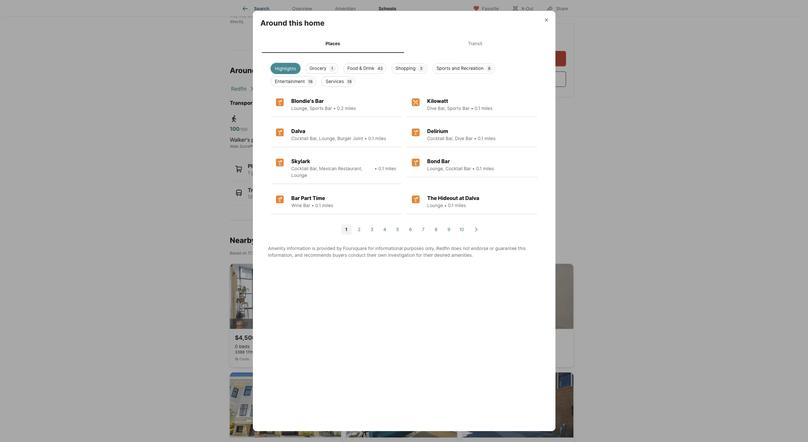Task type: vqa. For each thing, say whether or not it's contained in the screenshot.


Task type: locate. For each thing, give the bounding box(es) containing it.
® inside walker's paradise walk score ®
[[250, 144, 253, 149]]

0 horizontal spatial be
[[311, 14, 315, 18]]

bar, inside kilowatt dive bar, sports bar • 0.1 miles
[[438, 106, 446, 111]]

1 paradise from the left
[[252, 137, 272, 143]]

1 horizontal spatial endorse
[[471, 246, 489, 251]]

1 100 /100 from the left
[[230, 126, 248, 132]]

bond bar lounge, cocktail bar • 0.1 miles
[[427, 158, 494, 171]]

school down a
[[425, 14, 437, 18]]

• inside kilowatt dive bar, sports bar • 0.1 miles
[[471, 106, 474, 111]]

0 horizontal spatial and
[[262, 14, 269, 18]]

10 button
[[457, 225, 467, 235]]

1 horizontal spatial not
[[277, 14, 283, 18]]

bar, inside cocktail bar, mexican restaurant, lounge
[[310, 166, 318, 171]]

paradise right biker's
[[363, 137, 384, 143]]

around up redfin link
[[230, 66, 257, 75]]

®
[[250, 144, 253, 149], [314, 144, 316, 149], [365, 144, 368, 149]]

3 paradise from the left
[[363, 137, 384, 143]]

1 left grocery,
[[248, 170, 250, 175]]

0 horizontal spatial 100 /100
[[230, 126, 248, 132]]

services
[[326, 79, 344, 84]]

guaranteed to be accurate. to verify school enrollment eligibility, contact the school district directly.
[[230, 14, 450, 24]]

1 vertical spatial 0
[[235, 344, 238, 349]]

2 vertical spatial this
[[518, 246, 526, 251]]

miles for the hideout at dalva
[[455, 203, 466, 208]]

8 inside button
[[435, 227, 438, 232]]

1 horizontal spatial paradise
[[308, 137, 328, 143]]

only;
[[451, 8, 460, 13]]

100 /100 up rider's
[[290, 126, 307, 132]]

0 vertical spatial to
[[404, 8, 407, 13]]

2 score from the left
[[303, 144, 314, 149]]

bar,
[[438, 106, 446, 111], [310, 136, 318, 141], [446, 136, 454, 141], [310, 166, 318, 171]]

around this home
[[261, 19, 325, 28]]

0.1 inside bond bar lounge, cocktail bar • 0.1 miles
[[476, 166, 482, 171]]

bar, down kilowatt
[[438, 106, 446, 111]]

for down purposes
[[416, 252, 422, 258]]

does
[[243, 8, 252, 13], [451, 246, 462, 251]]

dive
[[427, 106, 437, 111], [455, 136, 465, 141]]

miles inside blondie's bar lounge, sports bar • 0.2 miles
[[345, 106, 356, 111]]

list box
[[266, 61, 543, 87]]

1 vertical spatial redfin
[[231, 86, 247, 92]]

are up enrollment in the left of the page
[[380, 8, 385, 13]]

1 horizontal spatial be
[[408, 8, 413, 13]]

0 horizontal spatial st
[[266, 251, 270, 256]]

paradise
[[252, 137, 272, 143], [308, 137, 328, 143], [363, 137, 384, 143]]

st left "near"
[[266, 251, 270, 256]]

kilowatt
[[427, 98, 448, 104]]

cocktail down skylark
[[291, 166, 309, 171]]

15th down the 'nearby rentals'
[[257, 251, 265, 256]]

0
[[303, 170, 306, 175], [235, 344, 238, 349]]

100 /100 up walker's
[[230, 126, 248, 132]]

school
[[351, 14, 363, 18], [425, 14, 437, 18]]

tab list up shopping
[[261, 34, 548, 53]]

1 horizontal spatial to
[[404, 8, 407, 13]]

bar up delirium cocktail bar, dive bar • 0.1 miles
[[463, 106, 470, 111]]

1 vertical spatial san
[[280, 251, 287, 256]]

tab list inside around this home dialog
[[261, 34, 548, 53]]

places for places
[[326, 41, 340, 46]]

2 vertical spatial san
[[261, 350, 268, 355]]

cocktail up skylark
[[291, 136, 309, 141]]

0 vertical spatial 8
[[488, 66, 491, 71]]

® right bike at left
[[365, 144, 368, 149]]

1 score from the left
[[240, 144, 250, 149]]

x-out
[[522, 6, 534, 11]]

score inside walker's paradise walk score ®
[[240, 144, 250, 149]]

may
[[239, 14, 247, 18]]

be inside guaranteed to be accurate. to verify school enrollment eligibility, contact the school district directly.
[[311, 14, 315, 18]]

lounge down the
[[427, 203, 443, 208]]

recommends
[[304, 252, 332, 258]]

buyers
[[333, 252, 347, 258]]

cocktail up the hideout
[[446, 166, 463, 171]]

1 horizontal spatial 8
[[488, 66, 491, 71]]

tab list
[[230, 0, 413, 16], [261, 34, 548, 53]]

1 vertical spatial st
[[266, 251, 270, 256]]

® for walker's
[[250, 144, 253, 149]]

and down search
[[262, 14, 269, 18]]

0.2
[[337, 106, 344, 111]]

tab list up home
[[230, 0, 413, 16]]

places inside tab
[[326, 41, 340, 46]]

paradise inside biker's paradise bike score ®
[[363, 137, 384, 143]]

their
[[367, 252, 377, 258], [424, 252, 433, 258]]

• inside bar part time wine bar • 0.1 miles
[[312, 203, 314, 208]]

redfin up transportation
[[231, 86, 247, 92]]

cocktail down delirium
[[427, 136, 445, 141]]

100
[[230, 126, 240, 132], [290, 126, 299, 132]]

drink
[[364, 65, 375, 71]]

/100
[[240, 127, 248, 132], [299, 127, 307, 132]]

7
[[422, 227, 425, 232]]

2 /100 from the left
[[299, 127, 307, 132]]

0 vertical spatial places
[[326, 41, 340, 46]]

1 vertical spatial 8
[[435, 227, 438, 232]]

bar, inside delirium cocktail bar, dive bar • 0.1 miles
[[446, 136, 454, 141]]

18
[[348, 79, 352, 84]]

amenity information is provided by foursquare for informational purposes only. redfin does not endorse or guarantee this information, and recommends buyers conduct their own investigation for their desired amenities.
[[268, 246, 526, 258]]

1 horizontal spatial 1731
[[258, 66, 275, 75]]

1 ® from the left
[[250, 144, 253, 149]]

2 horizontal spatial and
[[452, 65, 460, 71]]

1 vertical spatial dive
[[455, 136, 465, 141]]

sports inside kilowatt dive bar, sports bar • 0.1 miles
[[447, 106, 461, 111]]

endorse up 'change'
[[260, 8, 275, 13]]

2 vertical spatial and
[[295, 252, 303, 258]]

their down only.
[[424, 252, 433, 258]]

they
[[230, 14, 238, 18]]

desired
[[435, 252, 450, 258]]

rider's
[[290, 137, 306, 143]]

overview tab
[[281, 1, 324, 16]]

paradise inside walker's paradise walk score ®
[[252, 137, 272, 143]]

® inside biker's paradise bike score ®
[[365, 144, 368, 149]]

0 vertical spatial 0
[[303, 170, 306, 175]]

miles
[[345, 106, 356, 111], [482, 106, 493, 111], [375, 136, 386, 141], [485, 136, 496, 141], [385, 166, 396, 171], [483, 166, 494, 171], [322, 203, 333, 208], [455, 203, 466, 208]]

transit down grocery,
[[248, 187, 266, 193]]

1 inside list box
[[331, 66, 333, 71]]

endorse up the amenities.
[[471, 246, 489, 251]]

lounge inside cocktail bar, mexican restaurant, lounge
[[291, 173, 307, 178]]

around down redfin does not endorse or guarantee this information.
[[261, 19, 287, 28]]

1 horizontal spatial score
[[303, 144, 314, 149]]

0 horizontal spatial or
[[276, 8, 279, 13]]

1731 up california link
[[258, 66, 275, 75]]

lounge, inside bond bar lounge, cocktail bar • 0.1 miles
[[427, 166, 445, 171]]

2 ® from the left
[[314, 144, 316, 149]]

0 horizontal spatial transit
[[248, 187, 266, 193]]

1 left the 2
[[345, 227, 348, 232]]

grocery,
[[251, 170, 269, 175]]

at
[[459, 195, 464, 201]]

miles inside delirium cocktail bar, dive bar • 0.1 miles
[[485, 136, 496, 141]]

1 horizontal spatial st
[[294, 66, 302, 75]]

bike
[[346, 144, 353, 149]]

0 vertical spatial tab list
[[230, 0, 413, 16]]

0 horizontal spatial their
[[367, 252, 377, 258]]

sports for bar
[[310, 106, 324, 111]]

0 inside places 1 grocery, 37 restaurants, 0 parks
[[303, 170, 306, 175]]

redfin up they
[[230, 8, 242, 13]]

0.1 inside delirium cocktail bar, dive bar • 0.1 miles
[[478, 136, 484, 141]]

2 horizontal spatial transit
[[468, 41, 483, 46]]

and
[[262, 14, 269, 18], [452, 65, 460, 71], [295, 252, 303, 258]]

san right "near"
[[280, 251, 287, 256]]

1 vertical spatial 15th
[[257, 251, 265, 256]]

0 vertical spatial st
[[294, 66, 302, 75]]

1 horizontal spatial around
[[261, 19, 287, 28]]

2 100 /100 from the left
[[290, 126, 307, 132]]

0 horizontal spatial dive
[[427, 106, 437, 111]]

school down service
[[351, 14, 363, 18]]

3 score from the left
[[355, 144, 365, 149]]

1 horizontal spatial for
[[416, 252, 422, 258]]

and down information
[[295, 252, 303, 258]]

® inside 'rider's paradise transit score ®'
[[314, 144, 316, 149]]

• 0.1 miles
[[375, 166, 396, 171]]

2 horizontal spatial not
[[463, 246, 470, 251]]

be up contact
[[408, 8, 413, 13]]

1 horizontal spatial /100
[[299, 127, 307, 132]]

lounge, for blondie's bar
[[291, 106, 309, 111]]

score for walker's
[[240, 144, 250, 149]]

places 1 grocery, 37 restaurants, 0 parks
[[248, 163, 319, 175]]

around for around 1731 15th st
[[230, 66, 257, 75]]

1 horizontal spatial 100
[[290, 126, 299, 132]]

bar down part
[[303, 203, 310, 208]]

tab list containing places
[[261, 34, 548, 53]]

1 vertical spatial guarantee
[[496, 246, 517, 251]]

8
[[488, 66, 491, 71], [435, 227, 438, 232]]

amenity
[[268, 246, 286, 251]]

3 left 4
[[371, 227, 374, 232]]

miles inside "the hideout at dalva lounge • 0.1 miles"
[[455, 203, 466, 208]]

lounge, left burger
[[319, 136, 336, 141]]

0 up 3388
[[235, 344, 238, 349]]

around 1731 15th st
[[230, 66, 302, 75]]

paradise right rider's
[[308, 137, 328, 143]]

transit up recreation
[[468, 41, 483, 46]]

photo of 3626 17th st, san francisco, ca 94114 image
[[463, 264, 574, 329]]

x-
[[522, 6, 526, 11]]

biker's
[[346, 137, 362, 143]]

lounge, down the bond
[[427, 166, 445, 171]]

not down redfin does not endorse or guarantee this information.
[[277, 14, 283, 18]]

15th up entertainment
[[276, 66, 292, 75]]

• for kilowatt
[[471, 106, 474, 111]]

0 vertical spatial lounge
[[291, 173, 307, 178]]

1 vertical spatial lounge
[[427, 203, 443, 208]]

miles inside bar part time wine bar • 0.1 miles
[[322, 203, 333, 208]]

8 right recreation
[[488, 66, 491, 71]]

0 vertical spatial lounge,
[[291, 106, 309, 111]]

dive up bond bar lounge, cocktail bar • 0.1 miles
[[455, 136, 465, 141]]

0 vertical spatial 3
[[420, 66, 423, 71]]

dive inside kilowatt dive bar, sports bar • 0.1 miles
[[427, 106, 437, 111]]

/100 up walker's
[[240, 127, 248, 132]]

0 left parks
[[303, 170, 306, 175]]

score for biker's
[[355, 144, 365, 149]]

and left recreation
[[452, 65, 460, 71]]

score for rider's
[[303, 144, 314, 149]]

1 horizontal spatial school
[[425, 14, 437, 18]]

100 up rider's
[[290, 126, 299, 132]]

1 horizontal spatial or
[[490, 246, 494, 251]]

on
[[242, 251, 247, 256]]

2 horizontal spatial ®
[[365, 144, 368, 149]]

transit down rider's
[[290, 144, 302, 149]]

bar up bond bar lounge, cocktail bar • 0.1 miles
[[466, 136, 473, 141]]

redfin
[[230, 8, 242, 13], [231, 86, 247, 92], [437, 246, 450, 251]]

to
[[404, 8, 407, 13], [306, 14, 310, 18]]

investigation
[[388, 252, 415, 258]]

100 up walker's
[[230, 126, 240, 132]]

san
[[290, 86, 299, 92], [280, 251, 287, 256], [261, 350, 268, 355]]

1 vertical spatial does
[[451, 246, 462, 251]]

be
[[408, 8, 413, 13], [311, 14, 315, 18]]

redfin up the desired
[[437, 246, 450, 251]]

miles for kilowatt
[[482, 106, 493, 111]]

® for rider's
[[314, 144, 316, 149]]

0 horizontal spatial /100
[[240, 127, 248, 132]]

lounge, down blondie's
[[291, 106, 309, 111]]

endorse inside amenity information is provided by foursquare for informational purposes only. redfin does not endorse or guarantee this information, and recommends buyers conduct their own investigation for their desired amenities.
[[471, 246, 489, 251]]

• inside bond bar lounge, cocktail bar • 0.1 miles
[[473, 166, 475, 171]]

francisco down 16
[[301, 86, 324, 92]]

transit inside 'rider's paradise transit score ®'
[[290, 144, 302, 149]]

8 button
[[431, 225, 442, 235]]

sports down kilowatt
[[447, 106, 461, 111]]

transportation
[[230, 100, 268, 106]]

2 vertical spatial lounge,
[[427, 166, 445, 171]]

bar, left the mexican at top left
[[310, 166, 318, 171]]

1 vertical spatial transit
[[290, 144, 302, 149]]

provided
[[317, 246, 336, 251]]

• for bar part time
[[312, 203, 314, 208]]

st,
[[255, 350, 260, 355]]

does up may
[[243, 8, 252, 13]]

delirium
[[427, 128, 448, 134]]

0 horizontal spatial 100
[[230, 126, 240, 132]]

2 school from the left
[[425, 14, 437, 18]]

2 100 from the left
[[290, 126, 299, 132]]

not up 'change'
[[253, 8, 259, 13]]

nearby
[[230, 236, 256, 245]]

food & drink 43
[[348, 65, 383, 71]]

94110
[[295, 350, 306, 355]]

0 vertical spatial not
[[253, 8, 259, 13]]

2 vertical spatial not
[[463, 246, 470, 251]]

1 vertical spatial be
[[311, 14, 315, 18]]

for right the foursquare
[[368, 246, 374, 251]]

0 vertical spatial francisco
[[301, 86, 324, 92]]

miles inside kilowatt dive bar, sports bar • 0.1 miles
[[482, 106, 493, 111]]

paradise right walker's
[[252, 137, 272, 143]]

0.1 for bond bar
[[476, 166, 482, 171]]

miles for bond bar
[[483, 166, 494, 171]]

places down guaranteed to be accurate. to verify school enrollment eligibility, contact the school district directly.
[[326, 41, 340, 46]]

3 button
[[367, 225, 377, 235]]

0.1
[[475, 106, 481, 111], [369, 136, 374, 141], [478, 136, 484, 141], [379, 166, 384, 171], [476, 166, 482, 171], [316, 203, 321, 208], [448, 203, 454, 208]]

bar left 0.2
[[325, 106, 332, 111]]

® up parks
[[314, 144, 316, 149]]

• inside "the hideout at dalva lounge • 0.1 miles"
[[445, 203, 447, 208]]

1 horizontal spatial transit
[[290, 144, 302, 149]]

for
[[368, 246, 374, 251], [416, 252, 422, 258]]

san francisco
[[290, 86, 324, 92]]

not up the amenities.
[[463, 246, 470, 251]]

own
[[378, 252, 387, 258]]

0 horizontal spatial lounge,
[[291, 106, 309, 111]]

2 button
[[354, 225, 365, 235]]

6 button
[[406, 225, 416, 235]]

lounge, inside dalva cocktail bar, lounge, burger joint • 0.1 miles
[[319, 136, 336, 141]]

0.1 inside bar part time wine bar • 0.1 miles
[[316, 203, 321, 208]]

1 horizontal spatial 15th
[[276, 66, 292, 75]]

0 vertical spatial be
[[408, 8, 413, 13]]

3 ® from the left
[[365, 144, 368, 149]]

paradise inside 'rider's paradise transit score ®'
[[308, 137, 328, 143]]

bar, inside dalva cocktail bar, lounge, burger joint • 0.1 miles
[[310, 136, 318, 141]]

1 horizontal spatial does
[[451, 246, 462, 251]]

1 vertical spatial endorse
[[471, 246, 489, 251]]

st up entertainment
[[294, 66, 302, 75]]

1 horizontal spatial guarantee
[[496, 246, 517, 251]]

out
[[526, 6, 534, 11]]

are down redfin does not endorse or guarantee this information.
[[270, 14, 276, 18]]

1 horizontal spatial dive
[[455, 136, 465, 141]]

0 horizontal spatial score
[[240, 144, 250, 149]]

1 horizontal spatial 100 /100
[[290, 126, 307, 132]]

score down walker's
[[240, 144, 250, 149]]

redfin for redfin does not endorse or guarantee this information.
[[230, 8, 242, 13]]

not
[[253, 8, 259, 13], [277, 14, 283, 18], [463, 246, 470, 251]]

dalva right at in the right top of the page
[[466, 195, 480, 201]]

2 horizontal spatial san
[[290, 86, 299, 92]]

bar up at in the right top of the page
[[464, 166, 471, 171]]

1 vertical spatial to
[[306, 14, 310, 18]]

amenities
[[335, 6, 356, 11]]

0 horizontal spatial san
[[261, 350, 268, 355]]

3 inside button
[[371, 227, 374, 232]]

score down joint
[[355, 144, 365, 149]]

time
[[313, 195, 325, 201]]

their left own
[[367, 252, 377, 258]]

lounge for the
[[427, 203, 443, 208]]

be up home
[[311, 14, 315, 18]]

1 100 from the left
[[230, 126, 240, 132]]

100 /100 for rider's
[[290, 126, 307, 132]]

part
[[301, 195, 312, 201]]

lounge, inside blondie's bar lounge, sports bar • 0.2 miles
[[291, 106, 309, 111]]

sports down blondie's
[[310, 106, 324, 111]]

• for delirium
[[474, 136, 477, 141]]

2 vertical spatial redfin
[[437, 246, 450, 251]]

4 button
[[380, 225, 390, 235]]

0 horizontal spatial paradise
[[252, 137, 272, 143]]

1 /100 from the left
[[240, 127, 248, 132]]

places up grocery,
[[248, 163, 265, 169]]

10
[[460, 227, 464, 232]]

places for places 1 grocery, 37 restaurants, 0 parks
[[248, 163, 265, 169]]

to up contact
[[404, 8, 407, 13]]

bar, right rider's
[[310, 136, 318, 141]]

sports inside blondie's bar lounge, sports bar • 0.2 miles
[[310, 106, 324, 111]]

0.1 inside dalva cocktail bar, lounge, burger joint • 0.1 miles
[[369, 136, 374, 141]]

lounge inside "the hideout at dalva lounge • 0.1 miles"
[[427, 203, 443, 208]]

/100 up rider's
[[299, 127, 307, 132]]

1731 right on
[[248, 251, 256, 256]]

0.1 inside kilowatt dive bar, sports bar • 0.1 miles
[[475, 106, 481, 111]]

bar
[[315, 98, 324, 104], [325, 106, 332, 111], [463, 106, 470, 111], [466, 136, 473, 141], [442, 158, 450, 165], [464, 166, 471, 171], [291, 195, 300, 201], [303, 203, 310, 208]]

to inside guaranteed to be accurate. to verify school enrollment eligibility, contact the school district directly.
[[306, 14, 310, 18]]

0 vertical spatial are
[[380, 8, 385, 13]]

dive down kilowatt
[[427, 106, 437, 111]]

does inside amenity information is provided by foursquare for informational purposes only. redfin does not endorse or guarantee this information, and recommends buyers conduct their own investigation for their desired amenities.
[[451, 246, 462, 251]]

5 button
[[393, 225, 403, 235]]

score inside 'rider's paradise transit score ®'
[[303, 144, 314, 149]]

• for the hideout at dalva
[[445, 203, 447, 208]]

bar, down delirium
[[446, 136, 454, 141]]

2 paradise from the left
[[308, 137, 328, 143]]

1 horizontal spatial 0
[[303, 170, 306, 175]]

photo of 3388 17th st, san francisco, ca 94110 image
[[230, 264, 341, 329]]

list box containing grocery
[[266, 61, 543, 87]]

lounge down skylark
[[291, 173, 307, 178]]

1 vertical spatial lounge,
[[319, 136, 336, 141]]

1 up services
[[331, 66, 333, 71]]

informational
[[376, 246, 403, 251]]

miles inside bond bar lounge, cocktail bar • 0.1 miles
[[483, 166, 494, 171]]

highlights
[[275, 66, 296, 71]]

francisco left is at the bottom of page
[[288, 251, 306, 256]]

dalva inside dalva cocktail bar, lounge, burger joint • 0.1 miles
[[291, 128, 306, 134]]

/100 for walker's
[[240, 127, 248, 132]]

3 right shopping
[[420, 66, 423, 71]]

8 left 9
[[435, 227, 438, 232]]

0 horizontal spatial to
[[306, 14, 310, 18]]

1
[[331, 66, 333, 71], [248, 170, 250, 175], [345, 227, 348, 232], [255, 344, 257, 349]]

1 vertical spatial 1731
[[248, 251, 256, 256]]

0 horizontal spatial places
[[248, 163, 265, 169]]

bar inside kilowatt dive bar, sports bar • 0.1 miles
[[463, 106, 470, 111]]

0 horizontal spatial endorse
[[260, 8, 275, 13]]

schools tab
[[367, 1, 408, 16]]

san down 'bath'
[[261, 350, 268, 355]]

does up the amenities.
[[451, 246, 462, 251]]

places inside places 1 grocery, 37 restaurants, 0 parks
[[248, 163, 265, 169]]

• inside blondie's bar lounge, sports bar • 0.2 miles
[[333, 106, 336, 111]]

0 horizontal spatial school
[[351, 14, 363, 18]]

lounge
[[291, 173, 307, 178], [427, 203, 443, 208]]

1 their from the left
[[367, 252, 377, 258]]

1 horizontal spatial and
[[295, 252, 303, 258]]

1 vertical spatial 3
[[371, 227, 374, 232]]

2 vertical spatial transit
[[248, 187, 266, 193]]

0 horizontal spatial does
[[243, 8, 252, 13]]

san down entertainment
[[290, 86, 299, 92]]

• inside delirium cocktail bar, dive bar • 0.1 miles
[[474, 136, 477, 141]]

nearby rentals
[[230, 236, 283, 245]]

0.1 inside "the hideout at dalva lounge • 0.1 miles"
[[448, 203, 454, 208]]

around inside "around this home" element
[[261, 19, 287, 28]]

0 vertical spatial dive
[[427, 106, 437, 111]]

0 vertical spatial 15th
[[276, 66, 292, 75]]

1 vertical spatial dalva
[[466, 195, 480, 201]]

and inside school service boundaries are intended to be used as a reference only; they may change and are not
[[262, 14, 269, 18]]

bar, for kilowatt
[[438, 106, 446, 111]]

0 vertical spatial endorse
[[260, 8, 275, 13]]

dalva up rider's
[[291, 128, 306, 134]]

paradise for biker's paradise
[[363, 137, 384, 143]]

37
[[270, 170, 275, 175]]

1 inside button
[[345, 227, 348, 232]]

score inside biker's paradise bike score ®
[[355, 144, 365, 149]]

score down rider's
[[303, 144, 314, 149]]

redfin for redfin
[[231, 86, 247, 92]]

0 vertical spatial transit
[[468, 41, 483, 46]]

1 horizontal spatial their
[[424, 252, 433, 258]]

verify
[[340, 14, 350, 18]]

2 horizontal spatial paradise
[[363, 137, 384, 143]]

0.1 for kilowatt
[[475, 106, 481, 111]]

overview
[[292, 6, 312, 11]]

1 horizontal spatial lounge
[[427, 203, 443, 208]]

hideout
[[438, 195, 458, 201]]

0 horizontal spatial lounge
[[291, 173, 307, 178]]

to down overview
[[306, 14, 310, 18]]

® right walk
[[250, 144, 253, 149]]

1 inside places 1 grocery, 37 restaurants, 0 parks
[[248, 170, 250, 175]]



Task type: describe. For each thing, give the bounding box(es) containing it.
sports and recreation
[[437, 65, 484, 71]]

the
[[418, 14, 424, 18]]

not inside amenity information is provided by foursquare for informational purposes only. redfin does not endorse or guarantee this information, and recommends buyers conduct their own investigation for their desired amenities.
[[463, 246, 470, 251]]

miles for delirium
[[485, 136, 496, 141]]

amenities tab
[[324, 1, 367, 16]]

9 button
[[444, 225, 454, 235]]

around this home element
[[261, 11, 332, 28]]

3388
[[235, 350, 245, 355]]

1 horizontal spatial are
[[380, 8, 385, 13]]

intended
[[387, 8, 403, 13]]

photo of 87 elgin park, san francisco, ca 94103 image
[[230, 373, 341, 438]]

entertainment
[[275, 79, 305, 84]]

sports for dive
[[447, 106, 461, 111]]

100 /100 for walker's
[[230, 126, 248, 132]]

is
[[312, 246, 316, 251]]

1 button
[[341, 225, 352, 235]]

transit tab
[[404, 36, 547, 52]]

by
[[337, 246, 342, 251]]

cocktail inside dalva cocktail bar, lounge, burger joint • 0.1 miles
[[291, 136, 309, 141]]

3388 17th st, san francisco, ca 94110
[[235, 350, 306, 355]]

lounge for cocktail
[[291, 173, 307, 178]]

paradise for rider's paradise
[[308, 137, 328, 143]]

accurate.
[[316, 14, 333, 18]]

7 button
[[418, 225, 429, 235]]

dalva cocktail bar, lounge, burger joint • 0.1 miles
[[291, 128, 386, 141]]

a
[[429, 8, 432, 13]]

eligibility,
[[385, 14, 402, 18]]

guaranteed
[[284, 14, 305, 18]]

cocktail inside delirium cocktail bar, dive bar • 0.1 miles
[[427, 136, 445, 141]]

1 vertical spatial and
[[452, 65, 460, 71]]

0.1 for bar part time
[[316, 203, 321, 208]]

0 vertical spatial san
[[290, 86, 299, 92]]

or inside amenity information is provided by foursquare for informational purposes only. redfin does not endorse or guarantee this information, and recommends buyers conduct their own investigation for their desired amenities.
[[490, 246, 494, 251]]

grocery
[[310, 65, 327, 71]]

around this home dialog
[[253, 11, 556, 431]]

be inside school service boundaries are intended to be used as a reference only; they may change and are not
[[408, 8, 413, 13]]

cocktail inside bond bar lounge, cocktail bar • 0.1 miles
[[446, 166, 463, 171]]

transit button
[[230, 181, 424, 205]]

purposes
[[404, 246, 424, 251]]

places tab
[[262, 36, 404, 52]]

transit inside button
[[248, 187, 266, 193]]

as
[[424, 8, 428, 13]]

photo of 1863 mission st unit 402, san francisco, ca 94103 image
[[346, 373, 457, 438]]

blondie's bar lounge, sports bar • 0.2 miles
[[291, 98, 356, 111]]

to inside school service boundaries are intended to be used as a reference only; they may change and are not
[[404, 8, 407, 13]]

0 vertical spatial does
[[243, 8, 252, 13]]

bath
[[258, 344, 268, 349]]

paradise for walker's paradise
[[252, 137, 272, 143]]

• inside dalva cocktail bar, lounge, burger joint • 0.1 miles
[[365, 136, 367, 141]]

home
[[304, 19, 325, 28]]

/100 for rider's
[[299, 127, 307, 132]]

lounge, for bond bar
[[427, 166, 445, 171]]

to
[[335, 14, 339, 18]]

favorite
[[482, 6, 499, 11]]

walker's paradise walk score ®
[[230, 137, 272, 149]]

dive inside delirium cocktail bar, dive bar • 0.1 miles
[[455, 136, 465, 141]]

1 horizontal spatial 3
[[420, 66, 423, 71]]

bar, for dalva
[[310, 136, 318, 141]]

foursquare
[[343, 246, 367, 251]]

1 school from the left
[[351, 14, 363, 18]]

rider's paradise transit score ®
[[290, 137, 328, 149]]

and inside amenity information is provided by foursquare for informational purposes only. redfin does not endorse or guarantee this information, and recommends buyers conduct their own investigation for their desired amenities.
[[295, 252, 303, 258]]

2 their from the left
[[424, 252, 433, 258]]

redfin link
[[231, 86, 247, 92]]

bar inside delirium cocktail bar, dive bar • 0.1 miles
[[466, 136, 473, 141]]

the
[[427, 195, 437, 201]]

walk
[[230, 144, 239, 149]]

burger
[[338, 136, 352, 141]]

® for biker's
[[365, 144, 368, 149]]

0 vertical spatial for
[[368, 246, 374, 251]]

0 vertical spatial or
[[276, 8, 279, 13]]

restaurants,
[[277, 170, 302, 175]]

rentals
[[258, 236, 283, 245]]

school service boundaries are intended to be used as a reference only; they may change and are not
[[230, 8, 460, 18]]

cocktail inside cocktail bar, mexican restaurant, lounge
[[291, 166, 309, 171]]

$4,500
[[235, 334, 256, 341]]

1 vertical spatial for
[[416, 252, 422, 258]]

0.1 for delirium
[[478, 136, 484, 141]]

1 up st,
[[255, 344, 257, 349]]

sports left recreation
[[437, 65, 451, 71]]

only.
[[425, 246, 435, 251]]

service
[[344, 8, 357, 13]]

8 inside list box
[[488, 66, 491, 71]]

beds
[[239, 344, 250, 349]]

9
[[448, 227, 451, 232]]

bar up wine
[[291, 195, 300, 201]]

4
[[384, 227, 386, 232]]

parks
[[307, 170, 319, 175]]

• for blondie's bar
[[333, 106, 336, 111]]

bar right the bond
[[442, 158, 450, 165]]

not inside school service boundaries are intended to be used as a reference only; they may change and are not
[[277, 14, 283, 18]]

1 vertical spatial are
[[270, 14, 276, 18]]

this inside amenity information is provided by foursquare for informational purposes only. redfin does not endorse or guarantee this information, and recommends buyers conduct their own investigation for their desired amenities.
[[518, 246, 526, 251]]

boundaries
[[358, 8, 379, 13]]

transit inside tab
[[468, 41, 483, 46]]

blondie's
[[291, 98, 314, 104]]

guarantee inside amenity information is provided by foursquare for informational purposes only. redfin does not endorse or guarantee this information, and recommends buyers conduct their own investigation for their desired amenities.
[[496, 246, 517, 251]]

0 horizontal spatial not
[[253, 8, 259, 13]]

biker's paradise bike score ®
[[346, 137, 384, 149]]

1 vertical spatial francisco
[[288, 251, 306, 256]]

1 vertical spatial this
[[289, 19, 303, 28]]

photo of 45 dorland st unit 4, san francisco, ca 94110 image
[[463, 373, 574, 438]]

0 horizontal spatial 15th
[[257, 251, 265, 256]]

0 vertical spatial 1731
[[258, 66, 275, 75]]

conduct
[[349, 252, 366, 258]]

0 beds
[[235, 344, 250, 349]]

recreation
[[461, 65, 484, 71]]

43
[[378, 66, 383, 71]]

miles for blondie's bar
[[345, 106, 356, 111]]

information
[[287, 246, 311, 251]]

• for bond bar
[[473, 166, 475, 171]]

miles for bar part time
[[322, 203, 333, 208]]

1 horizontal spatial san
[[280, 251, 287, 256]]

bar, for delirium
[[446, 136, 454, 141]]

search
[[254, 6, 270, 11]]

cocktail bar, mexican restaurant, lounge
[[291, 166, 363, 178]]

tab list containing search
[[230, 0, 413, 16]]

food
[[348, 65, 358, 71]]

0.1 for the hideout at dalva
[[448, 203, 454, 208]]

list box inside around this home dialog
[[266, 61, 543, 87]]

around for around this home
[[261, 19, 287, 28]]

dalva inside "the hideout at dalva lounge • 0.1 miles"
[[466, 195, 480, 201]]

wine
[[291, 203, 302, 208]]

redfin does not endorse or guarantee this information.
[[230, 8, 329, 13]]

delirium cocktail bar, dive bar • 0.1 miles
[[427, 128, 496, 141]]

miles inside dalva cocktail bar, lounge, burger joint • 0.1 miles
[[375, 136, 386, 141]]

100 for rider's
[[290, 126, 299, 132]]

share
[[556, 6, 568, 11]]

condo
[[240, 357, 250, 361]]

reference
[[433, 8, 450, 13]]

walker's
[[230, 137, 250, 143]]

san francisco link
[[290, 86, 324, 92]]

5
[[397, 227, 399, 232]]

mexican
[[319, 166, 337, 171]]

&
[[359, 65, 362, 71]]

100 for walker's
[[230, 126, 240, 132]]

redfin inside amenity information is provided by foursquare for informational purposes only. redfin does not endorse or guarantee this information, and recommends buyers conduct their own investigation for their desired amenities.
[[437, 246, 450, 251]]

search link
[[241, 5, 270, 13]]

0 vertical spatial this
[[300, 8, 307, 13]]

6
[[409, 227, 412, 232]]

0 horizontal spatial guarantee
[[280, 8, 299, 13]]

bar right blondie's
[[315, 98, 324, 104]]



